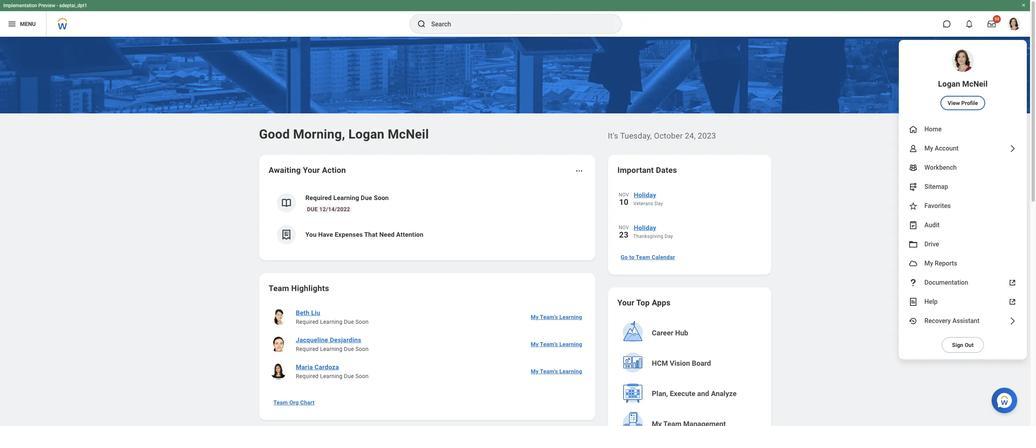 Task type: describe. For each thing, give the bounding box(es) containing it.
33 button
[[983, 15, 1001, 33]]

my team's learning button for liu
[[528, 310, 586, 326]]

team for team highlights
[[269, 284, 289, 294]]

home menu item
[[899, 120, 1027, 139]]

hub
[[675, 329, 688, 338]]

nov 10
[[619, 192, 629, 207]]

hcm vision board
[[652, 360, 711, 368]]

due 12/14/2022
[[307, 206, 350, 213]]

search image
[[417, 19, 426, 29]]

chevron right image for assistant
[[1008, 317, 1017, 326]]

required for maria
[[296, 374, 319, 380]]

plan, execute and analyze
[[652, 390, 737, 398]]

morning,
[[293, 127, 345, 142]]

workbench
[[925, 164, 957, 172]]

logan inside menu item
[[938, 79, 960, 89]]

career
[[652, 329, 673, 338]]

my team's learning for cardoza
[[531, 369, 582, 375]]

action
[[322, 166, 346, 175]]

good
[[259, 127, 290, 142]]

required inside awaiting your action list
[[305, 194, 332, 202]]

10
[[619, 198, 629, 207]]

sign
[[952, 342, 963, 349]]

october
[[654, 131, 683, 141]]

recovery assistant menu item
[[899, 312, 1027, 331]]

holiday thanksgiving day
[[634, 224, 673, 240]]

career hub
[[652, 329, 688, 338]]

my reports
[[925, 260, 957, 268]]

audit
[[925, 222, 940, 229]]

you
[[305, 231, 317, 239]]

desjardins
[[330, 337, 361, 344]]

it's
[[608, 131, 618, 141]]

my team's learning button for cardoza
[[528, 364, 586, 380]]

view
[[948, 100, 960, 106]]

go to team calendar
[[621, 254, 675, 261]]

my for maria cardoza
[[531, 369, 539, 375]]

recovery assistant
[[925, 318, 980, 325]]

holiday for 10
[[634, 192, 656, 199]]

team's for cardoza
[[540, 369, 558, 375]]

folder open image
[[909, 240, 918, 250]]

inbox large image
[[988, 20, 996, 28]]

help menu item
[[899, 293, 1027, 312]]

document image
[[909, 298, 918, 307]]

33
[[995, 17, 999, 21]]

chart
[[300, 400, 315, 406]]

documentation menu item
[[899, 274, 1027, 293]]

nov for 23
[[619, 225, 629, 231]]

you have expenses that need attention
[[305, 231, 424, 239]]

required learning due soon
[[305, 194, 389, 202]]

good morning, logan mcneil main content
[[0, 37, 1030, 427]]

home
[[925, 126, 942, 133]]

team inside button
[[636, 254, 650, 261]]

2023
[[698, 131, 716, 141]]

implementation
[[3, 3, 37, 8]]

team highlights list
[[269, 304, 586, 386]]

my for jacqueline desjardins
[[531, 342, 539, 348]]

you have expenses that need attention button
[[269, 219, 586, 251]]

maria
[[296, 364, 313, 372]]

help
[[925, 299, 938, 306]]

career hub button
[[618, 319, 762, 348]]

beth liu button
[[293, 309, 323, 318]]

logan mcneil
[[938, 79, 988, 89]]

apps
[[652, 298, 671, 308]]

team org chart button
[[270, 395, 318, 411]]

my reports menu item
[[899, 254, 1027, 274]]

beth
[[296, 310, 310, 317]]

logan inside main content
[[348, 127, 384, 142]]

workbench menu item
[[899, 158, 1027, 178]]

holiday veterans day
[[634, 192, 663, 207]]

book open image
[[280, 197, 292, 209]]

learning inside awaiting your action list
[[333, 194, 359, 202]]

day for 10
[[655, 201, 663, 207]]

expenses
[[335, 231, 363, 239]]

ext link image for help
[[1008, 298, 1017, 307]]

team's for liu
[[540, 314, 558, 321]]

avatar image
[[909, 259, 918, 269]]

menu
[[20, 21, 36, 27]]

due for beth liu
[[344, 319, 354, 326]]

23
[[619, 230, 629, 240]]

dates
[[656, 166, 677, 175]]

nov 23
[[619, 225, 629, 240]]

holiday button for 23
[[634, 223, 762, 234]]

paste image
[[909, 221, 918, 230]]

logan mcneil image
[[1008, 18, 1021, 30]]

favorites
[[925, 203, 951, 210]]

chevron right image for account
[[1008, 144, 1017, 154]]

logan mcneil menu
[[899, 40, 1027, 360]]

maria cardoza button
[[293, 363, 342, 373]]

liu
[[311, 310, 320, 317]]

team's for desjardins
[[540, 342, 558, 348]]

logan mcneil menu item
[[899, 40, 1027, 120]]

Search Workday  search field
[[431, 15, 605, 33]]

view profile
[[948, 100, 978, 106]]

justify image
[[7, 19, 17, 29]]

1 vertical spatial your
[[618, 298, 635, 308]]

preview
[[38, 3, 55, 8]]

it's tuesday, october 24, 2023
[[608, 131, 716, 141]]

attention
[[396, 231, 424, 239]]

plan, execute and analyze button
[[618, 380, 762, 409]]

important
[[618, 166, 654, 175]]

my account
[[925, 145, 959, 153]]

profile
[[962, 100, 978, 106]]

-
[[56, 3, 58, 8]]

jacqueline desjardins required learning due soon
[[296, 337, 369, 353]]

team org chart
[[273, 400, 315, 406]]

need
[[379, 231, 395, 239]]



Task type: vqa. For each thing, say whether or not it's contained in the screenshot.
the Vision
yes



Task type: locate. For each thing, give the bounding box(es) containing it.
contact card matrix manager image
[[909, 163, 918, 173]]

implementation preview -   adeptai_dpt1
[[3, 3, 87, 8]]

good morning, logan mcneil
[[259, 127, 429, 142]]

nov left holiday veterans day
[[619, 192, 629, 198]]

soon for liu
[[355, 319, 369, 326]]

jacqueline
[[296, 337, 328, 344]]

related actions image
[[575, 167, 583, 175]]

holiday inside holiday veterans day
[[634, 192, 656, 199]]

your left action
[[303, 166, 320, 175]]

day right veterans
[[655, 201, 663, 207]]

1 horizontal spatial mcneil
[[962, 79, 988, 89]]

and
[[697, 390, 709, 398]]

0 vertical spatial holiday
[[634, 192, 656, 199]]

adeptai_dpt1
[[59, 3, 87, 8]]

required down beth liu button
[[296, 319, 319, 326]]

team inside button
[[273, 400, 288, 406]]

my
[[925, 145, 933, 153], [925, 260, 933, 268], [531, 314, 539, 321], [531, 342, 539, 348], [531, 369, 539, 375]]

24,
[[685, 131, 696, 141]]

1 horizontal spatial day
[[665, 234, 673, 240]]

3 team's from the top
[[540, 369, 558, 375]]

nov for 10
[[619, 192, 629, 198]]

day inside holiday veterans day
[[655, 201, 663, 207]]

home image
[[909, 125, 918, 134]]

soon for desjardins
[[355, 346, 369, 353]]

1 holiday button from the top
[[634, 190, 762, 201]]

your
[[303, 166, 320, 175], [618, 298, 635, 308]]

org
[[289, 400, 299, 406]]

1 horizontal spatial logan
[[938, 79, 960, 89]]

2 chevron right image from the top
[[1008, 317, 1017, 326]]

my team's learning for liu
[[531, 314, 582, 321]]

1 vertical spatial my team's learning button
[[528, 337, 586, 353]]

1 nov from the top
[[619, 192, 629, 198]]

have
[[318, 231, 333, 239]]

1 vertical spatial my team's learning
[[531, 342, 582, 348]]

cardoza
[[315, 364, 339, 372]]

0 horizontal spatial logan
[[348, 127, 384, 142]]

holiday up thanksgiving
[[634, 224, 656, 232]]

2 team's from the top
[[540, 342, 558, 348]]

maria cardoza required learning due soon
[[296, 364, 369, 380]]

day for 23
[[665, 234, 673, 240]]

menu button
[[0, 11, 46, 37]]

0 horizontal spatial mcneil
[[388, 127, 429, 142]]

0 vertical spatial holiday button
[[634, 190, 762, 201]]

1 vertical spatial team
[[269, 284, 289, 294]]

1 chevron right image from the top
[[1008, 144, 1017, 154]]

board
[[692, 360, 711, 368]]

close environment banner image
[[1021, 3, 1026, 8]]

0 vertical spatial your
[[303, 166, 320, 175]]

1 ext link image from the top
[[1008, 278, 1017, 288]]

required for jacqueline
[[296, 346, 319, 353]]

1 vertical spatial holiday
[[634, 224, 656, 232]]

0 vertical spatial my team's learning button
[[528, 310, 586, 326]]

execute
[[670, 390, 696, 398]]

required inside maria cardoza required learning due soon
[[296, 374, 319, 380]]

1 vertical spatial team's
[[540, 342, 558, 348]]

my team's learning button
[[528, 310, 586, 326], [528, 337, 586, 353], [528, 364, 586, 380]]

ext link image inside documentation menu item
[[1008, 278, 1017, 288]]

vision
[[670, 360, 690, 368]]

0 vertical spatial team's
[[540, 314, 558, 321]]

12/14/2022
[[319, 206, 350, 213]]

important dates
[[618, 166, 677, 175]]

1 my team's learning button from the top
[[528, 310, 586, 326]]

2 nov from the top
[[619, 225, 629, 231]]

2 holiday button from the top
[[634, 223, 762, 234]]

required inside "beth liu required learning due soon"
[[296, 319, 319, 326]]

team highlights
[[269, 284, 329, 294]]

holiday button for 10
[[634, 190, 762, 201]]

mcneil
[[962, 79, 988, 89], [388, 127, 429, 142]]

sitemap
[[925, 183, 948, 191]]

0 vertical spatial logan
[[938, 79, 960, 89]]

your left top
[[618, 298, 635, 308]]

ext link image for documentation
[[1008, 278, 1017, 288]]

hcm vision board button
[[618, 350, 762, 378]]

top
[[636, 298, 650, 308]]

thanksgiving
[[634, 234, 663, 240]]

1 vertical spatial chevron right image
[[1008, 317, 1017, 326]]

learning inside maria cardoza required learning due soon
[[320, 374, 343, 380]]

1 holiday from the top
[[634, 192, 656, 199]]

holiday for 23
[[634, 224, 656, 232]]

sitemap menu item
[[899, 178, 1027, 197]]

due up desjardins
[[344, 319, 354, 326]]

soon inside maria cardoza required learning due soon
[[355, 374, 369, 380]]

drive
[[925, 241, 939, 249]]

learning
[[333, 194, 359, 202], [559, 314, 582, 321], [320, 319, 343, 326], [559, 342, 582, 348], [320, 346, 343, 353], [559, 369, 582, 375], [320, 374, 343, 380]]

nov down 10
[[619, 225, 629, 231]]

audit menu item
[[899, 216, 1027, 235]]

day inside the holiday thanksgiving day
[[665, 234, 673, 240]]

holiday up veterans
[[634, 192, 656, 199]]

documentation
[[925, 279, 968, 287]]

veterans
[[634, 201, 653, 207]]

team left org
[[273, 400, 288, 406]]

go
[[621, 254, 628, 261]]

awaiting your action list
[[269, 187, 586, 251]]

due left 12/14/2022
[[307, 206, 318, 213]]

notifications large image
[[965, 20, 973, 28]]

sign out
[[952, 342, 974, 349]]

due up you have expenses that need attention
[[361, 194, 372, 202]]

required
[[305, 194, 332, 202], [296, 319, 319, 326], [296, 346, 319, 353], [296, 374, 319, 380]]

my team's learning for desjardins
[[531, 342, 582, 348]]

2 my team's learning button from the top
[[528, 337, 586, 353]]

logan mcneil banner
[[0, 0, 1030, 360]]

beth liu required learning due soon
[[296, 310, 369, 326]]

jacqueline desjardins button
[[293, 336, 365, 346]]

1 team's from the top
[[540, 314, 558, 321]]

favorites menu item
[[899, 197, 1027, 216]]

soon inside awaiting your action list
[[374, 194, 389, 202]]

chevron right image
[[1008, 144, 1017, 154], [1008, 317, 1017, 326]]

calendar
[[652, 254, 675, 261]]

1 my team's learning from the top
[[531, 314, 582, 321]]

required for beth
[[296, 319, 319, 326]]

your top apps
[[618, 298, 671, 308]]

2 my team's learning from the top
[[531, 342, 582, 348]]

nov
[[619, 192, 629, 198], [619, 225, 629, 231]]

day right thanksgiving
[[665, 234, 673, 240]]

1 vertical spatial mcneil
[[388, 127, 429, 142]]

to
[[629, 254, 635, 261]]

tuesday,
[[620, 131, 652, 141]]

awaiting
[[269, 166, 301, 175]]

chevron right image inside the my account menu item
[[1008, 144, 1017, 154]]

team left the 'highlights'
[[269, 284, 289, 294]]

1 vertical spatial day
[[665, 234, 673, 240]]

soon inside jacqueline desjardins required learning due soon
[[355, 346, 369, 353]]

2 ext link image from the top
[[1008, 298, 1017, 307]]

my team's learning button for desjardins
[[528, 337, 586, 353]]

0 vertical spatial mcneil
[[962, 79, 988, 89]]

1 vertical spatial holiday button
[[634, 223, 762, 234]]

time image
[[909, 317, 918, 326]]

ext link image inside "help" menu item
[[1008, 298, 1017, 307]]

out
[[965, 342, 974, 349]]

logan
[[938, 79, 960, 89], [348, 127, 384, 142]]

3 my team's learning button from the top
[[528, 364, 586, 380]]

due for maria cardoza
[[344, 374, 354, 380]]

star image
[[909, 202, 918, 211]]

question image
[[909, 278, 918, 288]]

0 vertical spatial nov
[[619, 192, 629, 198]]

due for jacqueline desjardins
[[344, 346, 354, 353]]

learning inside "beth liu required learning due soon"
[[320, 319, 343, 326]]

drive menu item
[[899, 235, 1027, 254]]

soon for cardoza
[[355, 374, 369, 380]]

highlights
[[291, 284, 329, 294]]

0 vertical spatial chevron right image
[[1008, 144, 1017, 154]]

0 horizontal spatial your
[[303, 166, 320, 175]]

recovery
[[925, 318, 951, 325]]

reports
[[935, 260, 957, 268]]

plan,
[[652, 390, 668, 398]]

my for beth liu
[[531, 314, 539, 321]]

due
[[361, 194, 372, 202], [307, 206, 318, 213], [344, 319, 354, 326], [344, 346, 354, 353], [344, 374, 354, 380]]

0 vertical spatial day
[[655, 201, 663, 207]]

team for team org chart
[[273, 400, 288, 406]]

due inside maria cardoza required learning due soon
[[344, 374, 354, 380]]

1 vertical spatial ext link image
[[1008, 298, 1017, 307]]

1 vertical spatial nov
[[619, 225, 629, 231]]

awaiting your action
[[269, 166, 346, 175]]

assistant
[[953, 318, 980, 325]]

0 vertical spatial ext link image
[[1008, 278, 1017, 288]]

2 vertical spatial my team's learning
[[531, 369, 582, 375]]

hcm
[[652, 360, 668, 368]]

mcneil inside menu item
[[962, 79, 988, 89]]

3 my team's learning from the top
[[531, 369, 582, 375]]

mcneil inside main content
[[388, 127, 429, 142]]

soon
[[374, 194, 389, 202], [355, 319, 369, 326], [355, 346, 369, 353], [355, 374, 369, 380]]

soon inside "beth liu required learning due soon"
[[355, 319, 369, 326]]

2 holiday from the top
[[634, 224, 656, 232]]

team right to
[[636, 254, 650, 261]]

2 vertical spatial my team's learning button
[[528, 364, 586, 380]]

required down maria
[[296, 374, 319, 380]]

due down desjardins
[[344, 346, 354, 353]]

1 vertical spatial logan
[[348, 127, 384, 142]]

learning inside jacqueline desjardins required learning due soon
[[320, 346, 343, 353]]

important dates element
[[618, 186, 762, 248]]

team
[[636, 254, 650, 261], [269, 284, 289, 294], [273, 400, 288, 406]]

due down jacqueline desjardins required learning due soon
[[344, 374, 354, 380]]

account
[[935, 145, 959, 153]]

team's
[[540, 314, 558, 321], [540, 342, 558, 348], [540, 369, 558, 375]]

analyze
[[711, 390, 737, 398]]

required down the "jacqueline"
[[296, 346, 319, 353]]

2 vertical spatial team
[[273, 400, 288, 406]]

go to team calendar button
[[618, 250, 678, 266]]

dashboard expenses image
[[280, 229, 292, 241]]

due inside jacqueline desjardins required learning due soon
[[344, 346, 354, 353]]

2 vertical spatial team's
[[540, 369, 558, 375]]

0 vertical spatial my team's learning
[[531, 314, 582, 321]]

0 vertical spatial team
[[636, 254, 650, 261]]

user image
[[909, 144, 918, 154]]

required inside jacqueline desjardins required learning due soon
[[296, 346, 319, 353]]

holiday inside the holiday thanksgiving day
[[634, 224, 656, 232]]

ext link image
[[1008, 278, 1017, 288], [1008, 298, 1017, 307]]

endpoints image
[[909, 182, 918, 192]]

day
[[655, 201, 663, 207], [665, 234, 673, 240]]

my account menu item
[[899, 139, 1027, 158]]

that
[[364, 231, 378, 239]]

0 horizontal spatial day
[[655, 201, 663, 207]]

due inside "beth liu required learning due soon"
[[344, 319, 354, 326]]

1 horizontal spatial your
[[618, 298, 635, 308]]

required up due 12/14/2022
[[305, 194, 332, 202]]



